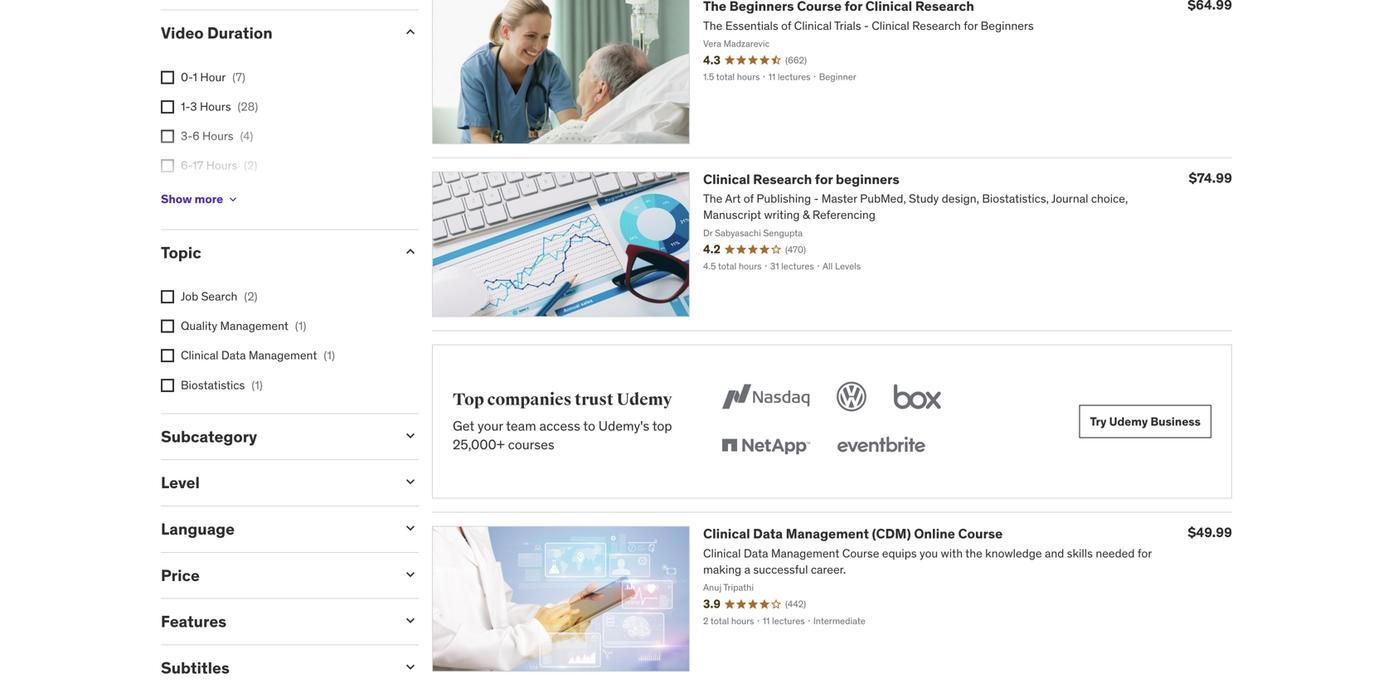 Task type: describe. For each thing, give the bounding box(es) containing it.
price
[[161, 566, 200, 586]]

top companies trust udemy get your team access to udemy's top 25,000+ courses
[[453, 390, 672, 453]]

hours for 1-3 hours
[[200, 99, 231, 114]]

17+
[[181, 188, 199, 203]]

subcategory
[[161, 427, 257, 447]]

small image for video duration
[[402, 24, 419, 40]]

data for clinical data management (1)
[[221, 348, 246, 363]]

for
[[815, 171, 833, 188]]

0-1 hour (7)
[[181, 69, 245, 84]]

try udemy business
[[1091, 414, 1201, 429]]

6
[[193, 129, 200, 143]]

xsmall image for quality
[[161, 320, 174, 333]]

1 vertical spatial (1)
[[324, 348, 335, 363]]

hours right 17+
[[202, 188, 233, 203]]

(28)
[[238, 99, 258, 114]]

xsmall image for 3-
[[161, 130, 174, 143]]

1
[[193, 69, 197, 84]]

xsmall image inside show more button
[[227, 193, 240, 206]]

online
[[914, 526, 956, 543]]

clinical research for beginners
[[704, 171, 900, 188]]

(7)
[[232, 69, 245, 84]]

your
[[478, 418, 503, 435]]

data for clinical data management (cdm) online course
[[753, 526, 783, 543]]

management for clinical data management (1)
[[249, 348, 317, 363]]

courses
[[508, 436, 555, 453]]

quality management (1)
[[181, 319, 306, 334]]

job
[[181, 289, 198, 304]]

business
[[1151, 414, 1201, 429]]

small image for subtitles
[[402, 659, 419, 676]]

clinical data management (cdm) online course
[[704, 526, 1003, 543]]

clinical for clinical data management (cdm) online course
[[704, 526, 751, 543]]

trust
[[575, 390, 614, 410]]

$74.99
[[1189, 170, 1233, 187]]

team
[[506, 418, 536, 435]]

box image
[[890, 379, 946, 415]]

small image for subcategory
[[402, 428, 419, 444]]

course
[[959, 526, 1003, 543]]

price button
[[161, 566, 389, 586]]

language
[[161, 519, 235, 539]]

small image for topic
[[402, 243, 419, 260]]

xsmall image for biostatistics
[[161, 379, 174, 392]]

2 (2) from the top
[[244, 289, 258, 304]]

3
[[190, 99, 197, 114]]

show
[[161, 192, 192, 206]]

xsmall image for 6-
[[161, 159, 174, 173]]

hour
[[200, 69, 226, 84]]

netapp image
[[718, 429, 814, 465]]

small image for price
[[402, 566, 419, 583]]

to
[[584, 418, 596, 435]]

features button
[[161, 612, 389, 632]]

hours for 6-17 hours
[[206, 158, 237, 173]]

clinical for clinical research for beginners
[[704, 171, 751, 188]]

eventbrite image
[[834, 429, 929, 465]]

clinical research for beginners link
[[704, 171, 900, 188]]

biostatistics (1)
[[181, 378, 263, 393]]

3-6 hours (4)
[[181, 129, 253, 143]]

beginners
[[836, 171, 900, 188]]

(4)
[[240, 129, 253, 143]]



Task type: vqa. For each thing, say whether or not it's contained in the screenshot.
the RA Link at the right top of page
no



Task type: locate. For each thing, give the bounding box(es) containing it.
show more button
[[161, 183, 240, 216]]

video duration button
[[161, 23, 389, 43]]

biostatistics
[[181, 378, 245, 393]]

4 small image from the top
[[402, 659, 419, 676]]

language button
[[161, 519, 389, 539]]

xsmall image for 0-
[[161, 71, 174, 84]]

research
[[753, 171, 812, 188]]

xsmall image left job
[[161, 290, 174, 304]]

udemy
[[617, 390, 672, 410], [1110, 414, 1149, 429]]

volkswagen image
[[834, 379, 870, 415]]

(2) down "(4)"
[[244, 158, 257, 173]]

0 vertical spatial management
[[220, 319, 289, 334]]

try udemy business link
[[1080, 405, 1212, 439]]

xsmall image
[[161, 100, 174, 114], [161, 130, 174, 143], [161, 290, 174, 304], [161, 379, 174, 392]]

small image for language
[[402, 520, 419, 537]]

1-3 hours (28)
[[181, 99, 258, 114]]

level
[[161, 473, 200, 493]]

0 vertical spatial udemy
[[617, 390, 672, 410]]

xsmall image left biostatistics
[[161, 379, 174, 392]]

clinical data management (cdm) online course link
[[704, 526, 1003, 543]]

subcategory button
[[161, 427, 389, 447]]

1 vertical spatial (2)
[[244, 289, 258, 304]]

6-
[[181, 158, 193, 173]]

small image for level
[[402, 474, 419, 491]]

xsmall image
[[161, 71, 174, 84], [161, 159, 174, 173], [227, 193, 240, 206], [161, 320, 174, 333], [161, 349, 174, 363]]

1 vertical spatial management
[[249, 348, 317, 363]]

hours right 6
[[202, 129, 234, 143]]

0-
[[181, 69, 193, 84]]

17
[[193, 158, 203, 173]]

2 small image from the top
[[402, 474, 419, 491]]

more
[[195, 192, 223, 206]]

6-17 hours (2)
[[181, 158, 257, 173]]

topic
[[161, 242, 201, 262]]

clinical for clinical data management (1)
[[181, 348, 219, 363]]

access
[[540, 418, 581, 435]]

quality
[[181, 319, 217, 334]]

1 vertical spatial udemy
[[1110, 414, 1149, 429]]

0 vertical spatial data
[[221, 348, 246, 363]]

nasdaq image
[[718, 379, 814, 415]]

(cdm)
[[872, 526, 911, 543]]

clinical data management (1)
[[181, 348, 335, 363]]

companies
[[487, 390, 572, 410]]

features
[[161, 612, 227, 632]]

0 vertical spatial clinical
[[704, 171, 751, 188]]

(1)
[[295, 319, 306, 334], [324, 348, 335, 363], [252, 378, 263, 393]]

video duration
[[161, 23, 273, 43]]

data
[[221, 348, 246, 363], [753, 526, 783, 543]]

4 small image from the top
[[402, 566, 419, 583]]

management
[[220, 319, 289, 334], [249, 348, 317, 363], [786, 526, 869, 543]]

1 small image from the top
[[402, 24, 419, 40]]

top
[[653, 418, 672, 435]]

0 vertical spatial (1)
[[295, 319, 306, 334]]

management down quality management (1) on the top
[[249, 348, 317, 363]]

17+ hours
[[181, 188, 233, 203]]

hours for 3-6 hours
[[202, 129, 234, 143]]

3 small image from the top
[[402, 520, 419, 537]]

3 xsmall image from the top
[[161, 290, 174, 304]]

job search (2)
[[181, 289, 258, 304]]

0 horizontal spatial (1)
[[252, 378, 263, 393]]

udemy's
[[599, 418, 650, 435]]

hours
[[200, 99, 231, 114], [202, 129, 234, 143], [206, 158, 237, 173], [202, 188, 233, 203]]

1 horizontal spatial (1)
[[295, 319, 306, 334]]

0 horizontal spatial data
[[221, 348, 246, 363]]

2 vertical spatial clinical
[[704, 526, 751, 543]]

1 vertical spatial clinical
[[181, 348, 219, 363]]

subtitles button
[[161, 658, 389, 678]]

xsmall image for 1-
[[161, 100, 174, 114]]

2 horizontal spatial (1)
[[324, 348, 335, 363]]

3 small image from the top
[[402, 613, 419, 629]]

show more
[[161, 192, 223, 206]]

2 vertical spatial management
[[786, 526, 869, 543]]

1 small image from the top
[[402, 428, 419, 444]]

management for clinical data management (cdm) online course
[[786, 526, 869, 543]]

1-
[[181, 99, 190, 114]]

topic button
[[161, 242, 389, 262]]

4 xsmall image from the top
[[161, 379, 174, 392]]

25,000+
[[453, 436, 505, 453]]

xsmall image for job
[[161, 290, 174, 304]]

get
[[453, 418, 475, 435]]

1 xsmall image from the top
[[161, 100, 174, 114]]

xsmall image left the 3-
[[161, 130, 174, 143]]

small image for features
[[402, 613, 419, 629]]

0 vertical spatial (2)
[[244, 158, 257, 173]]

management left "(cdm)"
[[786, 526, 869, 543]]

small image
[[402, 24, 419, 40], [402, 243, 419, 260], [402, 520, 419, 537], [402, 566, 419, 583]]

2 small image from the top
[[402, 243, 419, 260]]

1 vertical spatial data
[[753, 526, 783, 543]]

0 horizontal spatial udemy
[[617, 390, 672, 410]]

1 (2) from the top
[[244, 158, 257, 173]]

udemy up top
[[617, 390, 672, 410]]

3-
[[181, 129, 193, 143]]

subtitles
[[161, 658, 230, 678]]

hours right 17
[[206, 158, 237, 173]]

xsmall image for clinical
[[161, 349, 174, 363]]

level button
[[161, 473, 389, 493]]

video
[[161, 23, 204, 43]]

1 horizontal spatial udemy
[[1110, 414, 1149, 429]]

1 horizontal spatial data
[[753, 526, 783, 543]]

(2) up quality management (1) on the top
[[244, 289, 258, 304]]

management up clinical data management (1)
[[220, 319, 289, 334]]

try
[[1091, 414, 1107, 429]]

udemy right try
[[1110, 414, 1149, 429]]

hours right 3
[[200, 99, 231, 114]]

small image
[[402, 428, 419, 444], [402, 474, 419, 491], [402, 613, 419, 629], [402, 659, 419, 676]]

top
[[453, 390, 484, 410]]

(2)
[[244, 158, 257, 173], [244, 289, 258, 304]]

duration
[[207, 23, 273, 43]]

clinical
[[704, 171, 751, 188], [181, 348, 219, 363], [704, 526, 751, 543]]

search
[[201, 289, 238, 304]]

udemy inside top companies trust udemy get your team access to udemy's top 25,000+ courses
[[617, 390, 672, 410]]

xsmall image left 1- on the left top of the page
[[161, 100, 174, 114]]

2 xsmall image from the top
[[161, 130, 174, 143]]

2 vertical spatial (1)
[[252, 378, 263, 393]]

$49.99
[[1188, 525, 1233, 542]]



